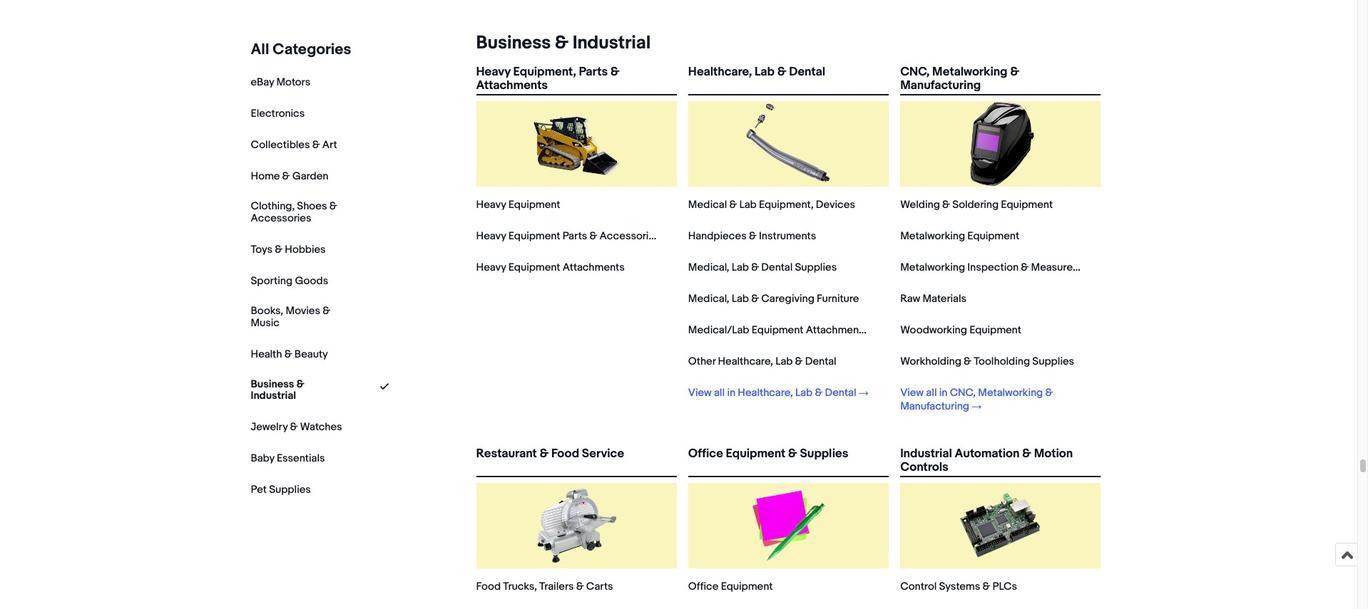 Task type: vqa. For each thing, say whether or not it's contained in the screenshot.
topmost "Industrial"
yes



Task type: describe. For each thing, give the bounding box(es) containing it.
pet supplies link
[[251, 484, 311, 497]]

woodworking equipment link
[[900, 324, 1021, 337]]

view all in cnc, metalworking & manufacturing
[[900, 387, 1053, 414]]

attachments for medical/lab
[[806, 324, 868, 337]]

0 vertical spatial food
[[551, 447, 579, 461]]

equipment for medical/lab equipment attachments & accessories
[[752, 324, 803, 337]]

healthcare, lab & dental link
[[688, 65, 889, 91]]

pet supplies
[[251, 484, 311, 497]]

0 horizontal spatial business & industrial link
[[251, 378, 351, 403]]

handpieces & instruments
[[688, 230, 816, 243]]

& inside view all in cnc, metalworking & manufacturing
[[1045, 387, 1053, 400]]

attachments inside heavy equipment, parts & attachments
[[476, 79, 548, 93]]

motors
[[276, 76, 310, 89]]

medical/lab
[[688, 324, 749, 337]]

hobbies
[[285, 243, 326, 257]]

view all in healthcare, lab & dental
[[688, 387, 856, 400]]

heavy equipment parts & accessories link
[[476, 230, 660, 243]]

home & garden
[[251, 170, 328, 183]]

sporting goods
[[251, 274, 328, 288]]

electronics link
[[251, 107, 305, 121]]

measurement
[[1031, 261, 1097, 275]]

medical
[[688, 198, 727, 212]]

pet
[[251, 484, 267, 497]]

jewelry
[[251, 421, 288, 435]]

sporting
[[251, 274, 293, 288]]

watches
[[300, 421, 342, 435]]

music
[[251, 316, 279, 330]]

control systems & plcs link
[[900, 581, 1017, 594]]

healthcare, lab & dental
[[688, 65, 825, 79]]

clothing, shoes & accessories link
[[251, 200, 351, 225]]

2 vertical spatial healthcare,
[[738, 387, 793, 400]]

collectibles
[[251, 138, 310, 152]]

equipment for heavy equipment parts & accessories
[[508, 230, 560, 243]]

other
[[688, 355, 716, 369]]

garden
[[292, 170, 328, 183]]

0 horizontal spatial industrial
[[251, 390, 296, 403]]

workholding & toolholding supplies
[[900, 355, 1074, 369]]

cnc, metalworking & manufacturing link
[[900, 65, 1101, 93]]

1 vertical spatial business & industrial
[[251, 378, 304, 403]]

metalworking inspection & measurement
[[900, 261, 1097, 275]]

lab inside healthcare, lab & dental link
[[755, 65, 775, 79]]

ebay motors link
[[251, 76, 310, 89]]

equipment for metalworking equipment
[[967, 230, 1019, 243]]

shoes
[[297, 200, 327, 213]]

welding
[[900, 198, 940, 212]]

all for cnc, metalworking & manufacturing
[[926, 387, 937, 400]]

baby
[[251, 452, 274, 466]]

medical, lab & caregiving furniture link
[[688, 292, 859, 306]]

systems
[[939, 581, 980, 594]]

collectibles & art
[[251, 138, 337, 152]]

trucks,
[[503, 581, 537, 594]]

parts for equipment
[[563, 230, 587, 243]]

inspection
[[967, 261, 1019, 275]]

books, movies & music link
[[251, 304, 351, 330]]

0 vertical spatial industrial
[[573, 32, 651, 54]]

clothing, shoes & accessories
[[251, 200, 337, 225]]

health & beauty
[[251, 348, 328, 361]]

in for cnc, metalworking & manufacturing
[[939, 387, 947, 400]]

0 vertical spatial business & industrial link
[[470, 32, 651, 54]]

handpieces & instruments link
[[688, 230, 816, 243]]

heavy for heavy equipment
[[476, 198, 506, 212]]

metalworking inside cnc, metalworking & manufacturing
[[932, 65, 1008, 79]]

other healthcare, lab & dental link
[[688, 355, 836, 369]]

food trucks, trailers & carts
[[476, 581, 613, 594]]

books,
[[251, 304, 283, 318]]

office for office equipment
[[688, 581, 719, 594]]

medical, for medical, lab & caregiving furniture
[[688, 292, 729, 306]]

0 vertical spatial business
[[476, 32, 551, 54]]

carts
[[586, 581, 613, 594]]

restaurant & food service
[[476, 447, 624, 461]]

electronics
[[251, 107, 305, 121]]

heavy equipment, parts & attachments
[[476, 65, 619, 93]]

health
[[251, 348, 282, 361]]

office for office equipment & supplies
[[688, 447, 723, 461]]

raw materials link
[[900, 292, 966, 306]]

control
[[900, 581, 937, 594]]

& inside the 'books, movies & music'
[[322, 304, 330, 318]]

0 horizontal spatial business
[[251, 378, 294, 391]]

clothing,
[[251, 200, 295, 213]]

art
[[322, 138, 337, 152]]

workholding & toolholding supplies link
[[900, 355, 1074, 369]]

office equipment & supplies image
[[746, 484, 831, 569]]

ebay motors
[[251, 76, 310, 89]]

industrial inside industrial automation & motion controls
[[900, 447, 952, 461]]

attachments for heavy
[[563, 261, 625, 275]]

motion
[[1034, 447, 1073, 461]]

metalworking inspection & measurement link
[[900, 261, 1097, 275]]

heavy equipment attachments link
[[476, 261, 625, 275]]

0 horizontal spatial food
[[476, 581, 501, 594]]

cnc, inside view all in cnc, metalworking & manufacturing
[[950, 387, 976, 400]]

toys
[[251, 243, 272, 257]]

view for healthcare, lab & dental
[[688, 387, 712, 400]]

other healthcare, lab & dental
[[688, 355, 836, 369]]

metalworking equipment link
[[900, 230, 1019, 243]]

furniture
[[817, 292, 859, 306]]

all for healthcare, lab & dental
[[714, 387, 725, 400]]

& inside cnc, metalworking & manufacturing
[[1010, 65, 1019, 79]]

handpieces
[[688, 230, 747, 243]]

heavy equipment, parts & attachments link
[[476, 65, 677, 93]]

toys & hobbies
[[251, 243, 326, 257]]

medical/lab equipment attachments & accessories link
[[688, 324, 941, 337]]

heavy for heavy equipment parts & accessories
[[476, 230, 506, 243]]

medical & lab equipment, devices
[[688, 198, 855, 212]]

devices
[[816, 198, 855, 212]]



Task type: locate. For each thing, give the bounding box(es) containing it.
business & industrial link
[[470, 32, 651, 54], [251, 378, 351, 403]]

0 horizontal spatial cnc,
[[900, 65, 930, 79]]

food left service
[[551, 447, 579, 461]]

healthcare, lab & dental image
[[746, 101, 831, 187]]

0 vertical spatial cnc,
[[900, 65, 930, 79]]

heavy equipment, parts & attachments image
[[534, 101, 619, 187]]

in
[[727, 387, 735, 400], [939, 387, 947, 400]]

all down workholding
[[926, 387, 937, 400]]

equipment for heavy equipment attachments
[[508, 261, 560, 275]]

medical & lab equipment, devices link
[[688, 198, 855, 212]]

industrial left automation
[[900, 447, 952, 461]]

& inside industrial automation & motion controls
[[1022, 447, 1031, 461]]

attachments
[[476, 79, 548, 93], [563, 261, 625, 275], [806, 324, 868, 337]]

office equipment & supplies link
[[688, 447, 889, 474]]

business & industrial down health
[[251, 378, 304, 403]]

industrial automation & motion controls link
[[900, 447, 1101, 475]]

in for healthcare, lab & dental
[[727, 387, 735, 400]]

equipment
[[508, 198, 560, 212], [1001, 198, 1053, 212], [508, 230, 560, 243], [967, 230, 1019, 243], [508, 261, 560, 275], [752, 324, 803, 337], [969, 324, 1021, 337], [726, 447, 785, 461], [721, 581, 773, 594]]

0 horizontal spatial business & industrial
[[251, 378, 304, 403]]

home & garden link
[[251, 170, 328, 183]]

manufacturing inside cnc, metalworking & manufacturing
[[900, 79, 981, 93]]

equipment for woodworking equipment
[[969, 324, 1021, 337]]

metalworking equipment
[[900, 230, 1019, 243]]

all
[[714, 387, 725, 400], [926, 387, 937, 400]]

business down health
[[251, 378, 294, 391]]

parts inside heavy equipment, parts & attachments
[[579, 65, 608, 79]]

2 horizontal spatial accessories
[[880, 324, 941, 337]]

medical, lab & dental supplies link
[[688, 261, 837, 275]]

2 vertical spatial industrial
[[900, 447, 952, 461]]

metalworking inside view all in cnc, metalworking & manufacturing
[[978, 387, 1043, 400]]

0 vertical spatial office
[[688, 447, 723, 461]]

welding & soldering equipment link
[[900, 198, 1053, 212]]

materials
[[923, 292, 966, 306]]

welding & soldering equipment
[[900, 198, 1053, 212]]

1 vertical spatial business
[[251, 378, 294, 391]]

0 vertical spatial parts
[[579, 65, 608, 79]]

business up heavy equipment, parts & attachments at the top
[[476, 32, 551, 54]]

accessories
[[251, 212, 311, 225], [600, 230, 660, 243], [880, 324, 941, 337]]

1 vertical spatial cnc,
[[950, 387, 976, 400]]

1 vertical spatial business & industrial link
[[251, 378, 351, 403]]

1 view from the left
[[688, 387, 712, 400]]

sporting goods link
[[251, 274, 328, 288]]

heavy inside heavy equipment, parts & attachments
[[476, 65, 511, 79]]

view inside view all in cnc, metalworking & manufacturing
[[900, 387, 924, 400]]

2 in from the left
[[939, 387, 947, 400]]

2 office from the top
[[688, 581, 719, 594]]

categories
[[273, 41, 351, 59]]

view down other
[[688, 387, 712, 400]]

industrial automation & motion controls
[[900, 447, 1073, 475]]

1 vertical spatial industrial
[[251, 390, 296, 403]]

& inside clothing, shoes & accessories
[[329, 200, 337, 213]]

all
[[251, 41, 269, 59]]

1 horizontal spatial business
[[476, 32, 551, 54]]

1 horizontal spatial cnc,
[[950, 387, 976, 400]]

heavy equipment link
[[476, 198, 560, 212]]

heavy for heavy equipment attachments
[[476, 261, 506, 275]]

in inside view all in cnc, metalworking & manufacturing
[[939, 387, 947, 400]]

0 vertical spatial healthcare,
[[688, 65, 752, 79]]

industrial up heavy equipment, parts & attachments link
[[573, 32, 651, 54]]

caregiving
[[761, 292, 814, 306]]

1 horizontal spatial business & industrial
[[476, 32, 651, 54]]

equipment,
[[513, 65, 576, 79], [759, 198, 813, 212]]

food left the trucks,
[[476, 581, 501, 594]]

goods
[[295, 274, 328, 288]]

1 horizontal spatial attachments
[[563, 261, 625, 275]]

0 horizontal spatial accessories
[[251, 212, 311, 225]]

1 vertical spatial manufacturing
[[900, 400, 969, 414]]

1 horizontal spatial in
[[939, 387, 947, 400]]

business
[[476, 32, 551, 54], [251, 378, 294, 391]]

business & industrial link down beauty
[[251, 378, 351, 403]]

1 vertical spatial attachments
[[563, 261, 625, 275]]

equipment, inside heavy equipment, parts & attachments
[[513, 65, 576, 79]]

2 horizontal spatial attachments
[[806, 324, 868, 337]]

1 vertical spatial medical,
[[688, 292, 729, 306]]

restaurant & food service link
[[476, 447, 677, 474]]

books, movies & music
[[251, 304, 330, 330]]

0 horizontal spatial all
[[714, 387, 725, 400]]

2 all from the left
[[926, 387, 937, 400]]

restaurant
[[476, 447, 537, 461]]

heavy for heavy equipment, parts & attachments
[[476, 65, 511, 79]]

movies
[[286, 304, 320, 318]]

1 horizontal spatial all
[[926, 387, 937, 400]]

1 horizontal spatial food
[[551, 447, 579, 461]]

cnc,
[[900, 65, 930, 79], [950, 387, 976, 400]]

medical/lab equipment attachments & accessories
[[688, 324, 941, 337]]

0 vertical spatial business & industrial
[[476, 32, 651, 54]]

accessories for medical/lab
[[880, 324, 941, 337]]

equipment for office equipment
[[721, 581, 773, 594]]

0 horizontal spatial equipment,
[[513, 65, 576, 79]]

1 vertical spatial office
[[688, 581, 719, 594]]

industrial up jewelry
[[251, 390, 296, 403]]

home
[[251, 170, 280, 183]]

food trucks, trailers & carts link
[[476, 581, 613, 594]]

0 horizontal spatial view
[[688, 387, 712, 400]]

service
[[582, 447, 624, 461]]

1 heavy from the top
[[476, 65, 511, 79]]

0 vertical spatial accessories
[[251, 212, 311, 225]]

office equipment link
[[688, 581, 773, 594]]

2 manufacturing from the top
[[900, 400, 969, 414]]

1 vertical spatial food
[[476, 581, 501, 594]]

0 horizontal spatial attachments
[[476, 79, 548, 93]]

woodworking
[[900, 324, 967, 337]]

& inside heavy equipment, parts & attachments
[[610, 65, 619, 79]]

instruments
[[759, 230, 816, 243]]

1 medical, from the top
[[688, 261, 729, 275]]

plcs
[[993, 581, 1017, 594]]

business & industrial
[[476, 32, 651, 54], [251, 378, 304, 403]]

industrial automation & motion controls image
[[958, 484, 1043, 569]]

2 horizontal spatial industrial
[[900, 447, 952, 461]]

1 horizontal spatial accessories
[[600, 230, 660, 243]]

1 in from the left
[[727, 387, 735, 400]]

collectibles & art link
[[251, 138, 337, 152]]

in down other healthcare, lab & dental 'link'
[[727, 387, 735, 400]]

cnc, metalworking & manufacturing
[[900, 65, 1019, 93]]

office equipment & supplies
[[688, 447, 848, 461]]

0 vertical spatial manufacturing
[[900, 79, 981, 93]]

2 medical, from the top
[[688, 292, 729, 306]]

1 vertical spatial equipment,
[[759, 198, 813, 212]]

accessories inside clothing, shoes & accessories
[[251, 212, 311, 225]]

ebay
[[251, 76, 274, 89]]

food
[[551, 447, 579, 461], [476, 581, 501, 594]]

4 heavy from the top
[[476, 261, 506, 275]]

1 all from the left
[[714, 387, 725, 400]]

2 vertical spatial attachments
[[806, 324, 868, 337]]

3 heavy from the top
[[476, 230, 506, 243]]

accessories for heavy
[[600, 230, 660, 243]]

baby essentials link
[[251, 452, 325, 466]]

1 horizontal spatial industrial
[[573, 32, 651, 54]]

medical, for medical, lab & dental supplies
[[688, 261, 729, 275]]

business & industrial link up heavy equipment, parts & attachments at the top
[[470, 32, 651, 54]]

0 vertical spatial attachments
[[476, 79, 548, 93]]

heavy equipment parts & accessories
[[476, 230, 660, 243]]

view
[[688, 387, 712, 400], [900, 387, 924, 400]]

1 office from the top
[[688, 447, 723, 461]]

1 horizontal spatial business & industrial link
[[470, 32, 651, 54]]

2 view from the left
[[900, 387, 924, 400]]

2 vertical spatial accessories
[[880, 324, 941, 337]]

1 manufacturing from the top
[[900, 79, 981, 93]]

manufacturing inside view all in cnc, metalworking & manufacturing
[[900, 400, 969, 414]]

toys & hobbies link
[[251, 243, 326, 257]]

medical,
[[688, 261, 729, 275], [688, 292, 729, 306]]

cnc, metalworking & manufacturing image
[[958, 101, 1043, 187]]

1 horizontal spatial view
[[900, 387, 924, 400]]

controls
[[900, 461, 948, 475]]

raw
[[900, 292, 920, 306]]

beauty
[[294, 348, 328, 361]]

metalworking
[[932, 65, 1008, 79], [900, 230, 965, 243], [900, 261, 965, 275], [978, 387, 1043, 400]]

&
[[555, 32, 569, 54], [610, 65, 619, 79], [777, 65, 786, 79], [1010, 65, 1019, 79], [312, 138, 320, 152], [282, 170, 290, 183], [729, 198, 737, 212], [942, 198, 950, 212], [329, 200, 337, 213], [589, 230, 597, 243], [749, 230, 757, 243], [275, 243, 283, 257], [751, 261, 759, 275], [1021, 261, 1029, 275], [751, 292, 759, 306], [322, 304, 330, 318], [870, 324, 878, 337], [284, 348, 292, 361], [795, 355, 803, 369], [964, 355, 971, 369], [296, 378, 304, 391], [815, 387, 823, 400], [1045, 387, 1053, 400], [290, 421, 298, 435], [539, 447, 549, 461], [788, 447, 797, 461], [1022, 447, 1031, 461], [576, 581, 584, 594], [982, 581, 990, 594]]

parts for equipment,
[[579, 65, 608, 79]]

1 vertical spatial accessories
[[600, 230, 660, 243]]

office equipment
[[688, 581, 773, 594]]

manufacturing
[[900, 79, 981, 93], [900, 400, 969, 414]]

essentials
[[277, 452, 325, 466]]

medical, lab & dental supplies
[[688, 261, 837, 275]]

workholding
[[900, 355, 961, 369]]

view all in cnc, metalworking & manufacturing link
[[900, 387, 1081, 414]]

heavy equipment attachments
[[476, 261, 625, 275]]

0 vertical spatial equipment,
[[513, 65, 576, 79]]

view down workholding
[[900, 387, 924, 400]]

all categories
[[251, 41, 351, 59]]

health & beauty link
[[251, 348, 328, 361]]

equipment for heavy equipment
[[508, 198, 560, 212]]

1 vertical spatial parts
[[563, 230, 587, 243]]

trailers
[[539, 581, 574, 594]]

0 horizontal spatial in
[[727, 387, 735, 400]]

toolholding
[[974, 355, 1030, 369]]

medical, down "handpieces"
[[688, 261, 729, 275]]

view for cnc, metalworking & manufacturing
[[900, 387, 924, 400]]

2 heavy from the top
[[476, 198, 506, 212]]

business & industrial up heavy equipment, parts & attachments link
[[476, 32, 651, 54]]

1 vertical spatial healthcare,
[[718, 355, 773, 369]]

restaurant & food service image
[[534, 484, 619, 569]]

all inside view all in cnc, metalworking & manufacturing
[[926, 387, 937, 400]]

cnc, inside cnc, metalworking & manufacturing
[[900, 65, 930, 79]]

0 vertical spatial medical,
[[688, 261, 729, 275]]

in down workholding
[[939, 387, 947, 400]]

all down other
[[714, 387, 725, 400]]

automation
[[955, 447, 1020, 461]]

1 horizontal spatial equipment,
[[759, 198, 813, 212]]

medical, up medical/lab
[[688, 292, 729, 306]]

equipment for office equipment & supplies
[[726, 447, 785, 461]]

office
[[688, 447, 723, 461], [688, 581, 719, 594]]



